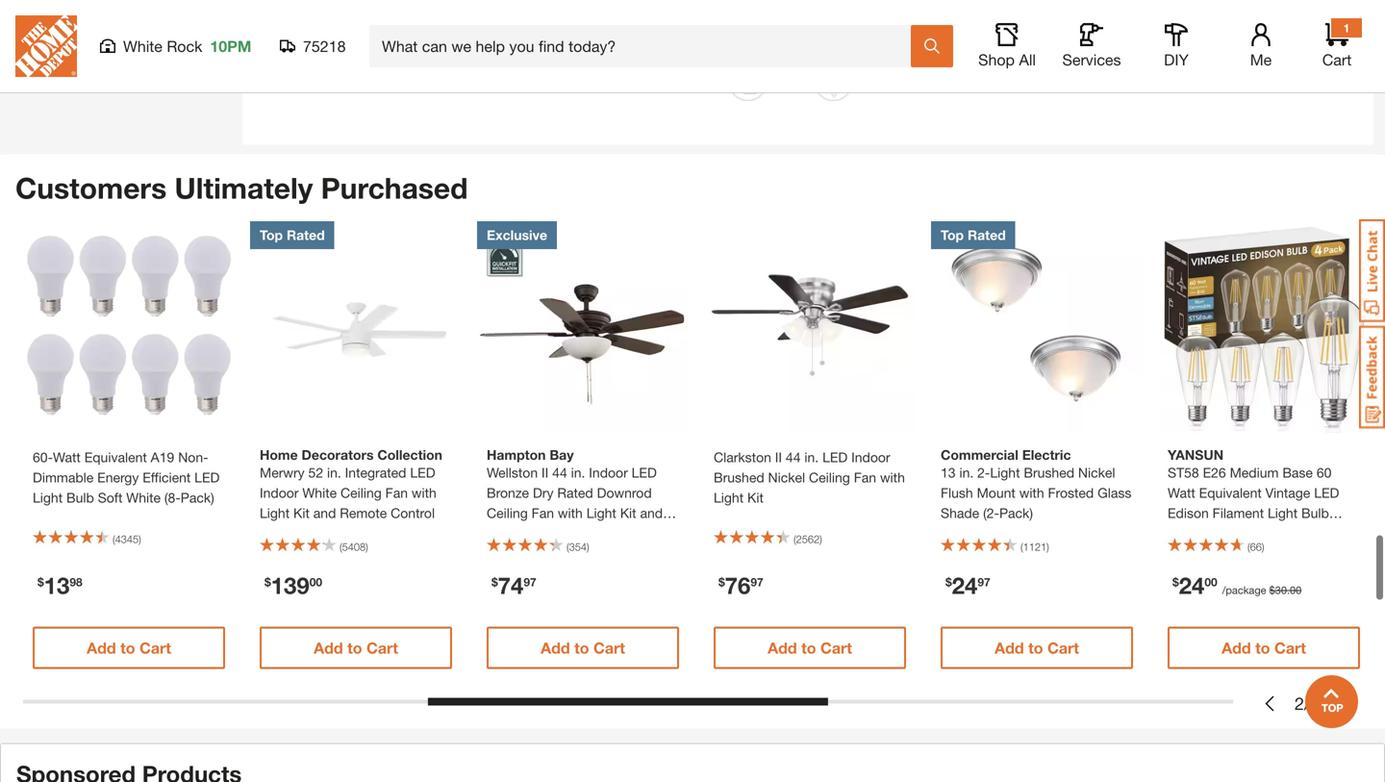 Task type: locate. For each thing, give the bounding box(es) containing it.
led inside 'home decorators collection merwry 52 in. integrated led indoor white ceiling fan with light kit and remote control'
[[410, 465, 435, 481]]

fan inside 'home decorators collection merwry 52 in. integrated led indoor white ceiling fan with light kit and remote control'
[[386, 485, 408, 501]]

cart 1
[[1323, 21, 1352, 69]]

2 add to cart button from the left
[[260, 627, 452, 669]]

$ 24 00 /package $ 30 . 00
[[1173, 572, 1302, 599]]

nickel down clarkston
[[768, 470, 806, 485]]

2 top from the left
[[941, 227, 964, 243]]

0 horizontal spatial ii
[[542, 465, 549, 481]]

add to cart button down $ 76 97
[[714, 627, 906, 669]]

vintage
[[1266, 485, 1311, 501]]

white down 52
[[302, 485, 337, 501]]

2
[[1295, 693, 1305, 714]]

5 add from the left
[[995, 639, 1025, 657]]

pack) down 'vintage'
[[1304, 525, 1338, 541]]

the home depot logo image
[[15, 15, 77, 77]]

3 add to cart button from the left
[[487, 627, 679, 669]]

equivalent up the filament
[[1200, 485, 1262, 501]]

watt down st58
[[1168, 485, 1196, 501]]

add to cart button down $ 74 97
[[487, 627, 679, 669]]

$ for 74
[[492, 575, 498, 589]]

energy
[[97, 470, 139, 485]]

ceiling
[[809, 470, 851, 485], [341, 485, 382, 501], [487, 505, 528, 521]]

equivalent up energy
[[84, 449, 147, 465]]

downrod
[[597, 485, 652, 501]]

nickel for kit
[[768, 470, 806, 485]]

kit down clarkston
[[748, 490, 764, 506]]

light inside the 60-watt equivalent a19 non- dimmable energy efficient led light bulb soft white (8-pack)
[[33, 490, 63, 506]]

0 horizontal spatial indoor
[[260, 485, 299, 501]]

1 horizontal spatial 97
[[751, 575, 764, 589]]

1 horizontal spatial nickel
[[1079, 465, 1116, 481]]

97
[[524, 575, 537, 589], [751, 575, 764, 589], [978, 575, 991, 589]]

3 add to cart from the left
[[541, 639, 625, 657]]

live chat image
[[1360, 219, 1386, 322]]

led down non-
[[195, 470, 220, 485]]

rated for 24
[[968, 227, 1006, 243]]

1 horizontal spatial top
[[941, 227, 964, 243]]

indoor inside hampton bay wellston ii 44 in. indoor led bronze dry rated downrod ceiling fan with light kit and 5 reversible blades
[[589, 465, 628, 481]]

equivalent inside yansun st58 e26 medium base 60 watt equivalent vintage led edison filament light bulb warm white 2700k (4-pack)
[[1200, 485, 1262, 501]]

0 horizontal spatial top rated
[[260, 227, 325, 243]]

led up downrod
[[632, 465, 657, 481]]

What can we help you find today? search field
[[382, 26, 910, 66]]

previous slide image
[[1263, 696, 1278, 712]]

1 horizontal spatial indoor
[[589, 465, 628, 481]]

6 add to cart button from the left
[[1168, 627, 1361, 669]]

0 vertical spatial watt
[[53, 449, 81, 465]]

pack)
[[181, 490, 214, 506], [1000, 505, 1033, 521], [1304, 525, 1338, 541]]

139
[[271, 572, 310, 599]]

$ 13 98
[[38, 572, 82, 599]]

24 for $ 24 00 /package $ 30 . 00
[[1179, 572, 1205, 599]]

with up control
[[412, 485, 437, 501]]

equivalent
[[84, 449, 147, 465], [1200, 485, 1262, 501]]

2 horizontal spatial pack)
[[1304, 525, 1338, 541]]

light down dimmable
[[33, 490, 63, 506]]

0 horizontal spatial ceiling
[[341, 485, 382, 501]]

pack) down mount
[[1000, 505, 1033, 521]]

services button
[[1061, 23, 1123, 69]]

ceiling down bronze
[[487, 505, 528, 521]]

2 horizontal spatial rated
[[968, 227, 1006, 243]]

75218 button
[[280, 37, 346, 56]]

1 horizontal spatial watt
[[1168, 485, 1196, 501]]

97 inside $ 76 97
[[751, 575, 764, 589]]

44 right clarkston
[[786, 449, 801, 465]]

purchased
[[321, 171, 468, 205]]

2 horizontal spatial 97
[[978, 575, 991, 589]]

in. right clarkston
[[805, 449, 819, 465]]

1 24 from the left
[[952, 572, 978, 599]]

light inside yansun st58 e26 medium base 60 watt equivalent vintage led edison filament light bulb warm white 2700k (4-pack)
[[1268, 505, 1298, 521]]

0 horizontal spatial rated
[[287, 227, 325, 243]]

brushed down electric in the bottom right of the page
[[1024, 465, 1075, 481]]

3 to from the left
[[575, 639, 589, 657]]

wellston ii 44 in. indoor led bronze dry rated downrod ceiling fan with light kit and 5 reversible blades image
[[477, 221, 689, 433]]

( down the filament
[[1248, 541, 1251, 553]]

5 add to cart from the left
[[995, 639, 1080, 657]]

with right mount
[[1020, 485, 1045, 501]]

led inside the clarkston ii 44 in. led indoor brushed nickel ceiling fan with light kit
[[823, 449, 848, 465]]

watt up dimmable
[[53, 449, 81, 465]]

ceiling up the remote
[[341, 485, 382, 501]]

2 top rated from the left
[[941, 227, 1006, 243]]

frosted
[[1048, 485, 1094, 501]]

fan left flush
[[854, 470, 877, 485]]

0 horizontal spatial kit
[[294, 505, 310, 521]]

1 vertical spatial equivalent
[[1200, 485, 1262, 501]]

1 horizontal spatial 24
[[1179, 572, 1205, 599]]

pack) inside the 60-watt equivalent a19 non- dimmable energy efficient led light bulb soft white (8-pack)
[[181, 490, 214, 506]]

( right the reversible
[[567, 541, 569, 553]]

1 top rated from the left
[[260, 227, 325, 243]]

control
[[391, 505, 435, 521]]

add to cart button down $ 24 97
[[941, 627, 1134, 669]]

led down 60
[[1315, 485, 1340, 501]]

feedback link image
[[1360, 325, 1386, 429]]

6 add to cart from the left
[[1222, 639, 1307, 657]]

2 horizontal spatial fan
[[854, 470, 877, 485]]

medium
[[1230, 465, 1279, 481]]

add to cart button down $ 139 00 at the bottom left of the page
[[260, 627, 452, 669]]

0 horizontal spatial and
[[313, 505, 336, 521]]

0 vertical spatial equivalent
[[84, 449, 147, 465]]

44 inside hampton bay wellston ii 44 in. indoor led bronze dry rated downrod ceiling fan with light kit and 5 reversible blades
[[553, 465, 568, 481]]

top rated
[[260, 227, 325, 243], [941, 227, 1006, 243]]

0 horizontal spatial brushed
[[714, 470, 765, 485]]

to for 6th add to cart button from the right
[[120, 639, 135, 657]]

0 horizontal spatial 24
[[952, 572, 978, 599]]

3 97 from the left
[[978, 575, 991, 589]]

ii inside the clarkston ii 44 in. led indoor brushed nickel ceiling fan with light kit
[[775, 449, 782, 465]]

4 add from the left
[[768, 639, 797, 657]]

) for 139
[[366, 541, 368, 553]]

44 down bay on the left bottom
[[553, 465, 568, 481]]

5408
[[342, 541, 366, 553]]

1 horizontal spatial and
[[640, 505, 663, 521]]

to
[[120, 639, 135, 657], [347, 639, 362, 657], [575, 639, 589, 657], [802, 639, 817, 657], [1029, 639, 1044, 657], [1256, 639, 1271, 657]]

add to cart for 6th add to cart button from the right
[[87, 639, 171, 657]]

1 vertical spatial 13
[[44, 572, 70, 599]]

light up mount
[[991, 465, 1021, 481]]

brushed inside commercial electric 13 in. 2-light brushed nickel flush mount with frosted glass shade (2-pack)
[[1024, 465, 1075, 481]]

nickel inside commercial electric 13 in. 2-light brushed nickel flush mount with frosted glass shade (2-pack)
[[1079, 465, 1116, 481]]

0 horizontal spatial 44
[[553, 465, 568, 481]]

4 to from the left
[[802, 639, 817, 657]]

(4-
[[1288, 525, 1304, 541]]

bulb down dimmable
[[66, 490, 94, 506]]

2 horizontal spatial kit
[[748, 490, 764, 506]]

1 horizontal spatial 13
[[941, 465, 956, 481]]

glass
[[1098, 485, 1132, 501]]

to for 5th add to cart button from left
[[1029, 639, 1044, 657]]

kit inside the clarkston ii 44 in. led indoor brushed nickel ceiling fan with light kit
[[748, 490, 764, 506]]

2 to from the left
[[347, 639, 362, 657]]

3 add from the left
[[541, 639, 570, 657]]

$ for 76
[[719, 575, 725, 589]]

) for 24
[[1047, 541, 1050, 553]]

13 inside commercial electric 13 in. 2-light brushed nickel flush mount with frosted glass shade (2-pack)
[[941, 465, 956, 481]]

edison
[[1168, 505, 1209, 521]]

light inside commercial electric 13 in. 2-light brushed nickel flush mount with frosted glass shade (2-pack)
[[991, 465, 1021, 481]]

0 horizontal spatial nickel
[[768, 470, 806, 485]]

0 horizontal spatial bulb
[[66, 490, 94, 506]]

0 horizontal spatial equivalent
[[84, 449, 147, 465]]

add to cart button up previous slide icon
[[1168, 627, 1361, 669]]

fan up control
[[386, 485, 408, 501]]

and inside hampton bay wellston ii 44 in. indoor led bronze dry rated downrod ceiling fan with light kit and 5 reversible blades
[[640, 505, 663, 521]]

(
[[113, 533, 115, 546], [794, 533, 796, 546], [340, 541, 342, 553], [567, 541, 569, 553], [1021, 541, 1024, 553], [1248, 541, 1251, 553]]

00 for 24
[[1205, 575, 1218, 589]]

hampton bay wellston ii 44 in. indoor led bronze dry rated downrod ceiling fan with light kit and 5 reversible blades
[[487, 447, 674, 541]]

0 horizontal spatial top
[[260, 227, 283, 243]]

st58
[[1168, 465, 1200, 481]]

$ inside $ 76 97
[[719, 575, 725, 589]]

watt inside the 60-watt equivalent a19 non- dimmable energy efficient led light bulb soft white (8-pack)
[[53, 449, 81, 465]]

2700k
[[1245, 525, 1284, 541]]

2 add to cart from the left
[[314, 639, 398, 657]]

1 horizontal spatial top rated
[[941, 227, 1006, 243]]

$ inside $ 139 00
[[265, 575, 271, 589]]

light down clarkston
[[714, 490, 744, 506]]

brushed down clarkston
[[714, 470, 765, 485]]

kit inside hampton bay wellston ii 44 in. indoor led bronze dry rated downrod ceiling fan with light kit and 5 reversible blades
[[620, 505, 637, 521]]

diy button
[[1146, 23, 1208, 69]]

75218
[[303, 37, 346, 55]]

light down downrod
[[587, 505, 617, 521]]

e26
[[1203, 465, 1227, 481]]

hampton
[[487, 447, 546, 463]]

1 horizontal spatial ii
[[775, 449, 782, 465]]

pack) down efficient
[[181, 490, 214, 506]]

5 add to cart button from the left
[[941, 627, 1134, 669]]

add to cart for fifth add to cart button from the right
[[314, 639, 398, 657]]

and left 5
[[640, 505, 663, 521]]

97 for 74
[[524, 575, 537, 589]]

nickel up 'glass'
[[1079, 465, 1116, 481]]

2 horizontal spatial indoor
[[852, 449, 891, 465]]

2 add from the left
[[314, 639, 343, 657]]

add to cart button down 98
[[33, 627, 225, 669]]

shade
[[941, 505, 980, 521]]

1 horizontal spatial equivalent
[[1200, 485, 1262, 501]]

in. down bay on the left bottom
[[571, 465, 585, 481]]

and left the remote
[[313, 505, 336, 521]]

0 horizontal spatial 00
[[310, 575, 322, 589]]

1 horizontal spatial fan
[[532, 505, 554, 521]]

0 horizontal spatial watt
[[53, 449, 81, 465]]

0 horizontal spatial 97
[[524, 575, 537, 589]]

in. down decorators at the bottom of page
[[327, 465, 341, 481]]

0 horizontal spatial fan
[[386, 485, 408, 501]]

1 horizontal spatial rated
[[558, 485, 593, 501]]

merwry 52 in. integrated led indoor white ceiling fan with light kit and remote control image
[[250, 221, 462, 433]]

00 inside $ 139 00
[[310, 575, 322, 589]]

brushed for frosted
[[1024, 465, 1075, 481]]

add to cart
[[87, 639, 171, 657], [314, 639, 398, 657], [541, 639, 625, 657], [768, 639, 852, 657], [995, 639, 1080, 657], [1222, 639, 1307, 657]]

2 and from the left
[[640, 505, 663, 521]]

97 inside $ 74 97
[[524, 575, 537, 589]]

( down commercial electric 13 in. 2-light brushed nickel flush mount with frosted glass shade (2-pack) in the bottom of the page
[[1021, 541, 1024, 553]]

60-watt equivalent a19 non- dimmable energy efficient led light bulb soft white (8-pack)
[[33, 449, 220, 506]]

merwry
[[260, 465, 305, 481]]

0 vertical spatial 13
[[941, 465, 956, 481]]

kit down 52
[[294, 505, 310, 521]]

( for 74
[[567, 541, 569, 553]]

brushed inside the clarkston ii 44 in. led indoor brushed nickel ceiling fan with light kit
[[714, 470, 765, 485]]

nickel
[[1079, 465, 1116, 481], [768, 470, 806, 485]]

white
[[123, 37, 163, 55], [302, 485, 337, 501], [126, 490, 161, 506], [1207, 525, 1242, 541]]

shop all
[[979, 51, 1036, 69]]

add
[[87, 639, 116, 657], [314, 639, 343, 657], [541, 639, 570, 657], [768, 639, 797, 657], [995, 639, 1025, 657], [1222, 639, 1252, 657]]

2 horizontal spatial ceiling
[[809, 470, 851, 485]]

base
[[1283, 465, 1314, 481]]

remote
[[340, 505, 387, 521]]

ceiling inside the clarkston ii 44 in. led indoor brushed nickel ceiling fan with light kit
[[809, 470, 851, 485]]

rated
[[287, 227, 325, 243], [968, 227, 1006, 243], [558, 485, 593, 501]]

( 2562 )
[[794, 533, 823, 546]]

add for 4th add to cart button from left
[[768, 639, 797, 657]]

1 top from the left
[[260, 227, 283, 243]]

with left flush
[[880, 470, 905, 485]]

commercial electric 13 in. 2-light brushed nickel flush mount with frosted glass shade (2-pack)
[[941, 447, 1132, 521]]

indoor
[[852, 449, 891, 465], [589, 465, 628, 481], [260, 485, 299, 501]]

)
[[139, 533, 141, 546], [820, 533, 823, 546], [366, 541, 368, 553], [587, 541, 590, 553], [1047, 541, 1050, 553], [1262, 541, 1265, 553]]

2 97 from the left
[[751, 575, 764, 589]]

white left (8-
[[126, 490, 161, 506]]

24 down shade at the bottom of page
[[952, 572, 978, 599]]

$ inside $ 74 97
[[492, 575, 498, 589]]

bulb up (4- on the right bottom of the page
[[1302, 505, 1330, 521]]

97 inside $ 24 97
[[978, 575, 991, 589]]

and inside 'home decorators collection merwry 52 in. integrated led indoor white ceiling fan with light kit and remote control'
[[313, 505, 336, 521]]

integrated
[[345, 465, 407, 481]]

2 24 from the left
[[1179, 572, 1205, 599]]

1 add to cart from the left
[[87, 639, 171, 657]]

clarkston
[[714, 449, 772, 465]]

24 down warm
[[1179, 572, 1205, 599]]

non-
[[178, 449, 208, 465]]

add to cart button
[[33, 627, 225, 669], [260, 627, 452, 669], [487, 627, 679, 669], [714, 627, 906, 669], [941, 627, 1134, 669], [1168, 627, 1361, 669]]

6 add from the left
[[1222, 639, 1252, 657]]

cart for 4th add to cart button from left
[[821, 639, 852, 657]]

66
[[1251, 541, 1262, 553]]

with up blades
[[558, 505, 583, 521]]

add to cart for 5th add to cart button from left
[[995, 639, 1080, 657]]

and
[[313, 505, 336, 521], [640, 505, 663, 521]]

$ inside $ 13 98
[[38, 575, 44, 589]]

in. left 2-
[[960, 465, 974, 481]]

( down the remote
[[340, 541, 342, 553]]

1 horizontal spatial ceiling
[[487, 505, 528, 521]]

( down the clarkston ii 44 in. led indoor brushed nickel ceiling fan with light kit link at the right bottom
[[794, 533, 796, 546]]

add for fourth add to cart button from right
[[541, 639, 570, 657]]

1 97 from the left
[[524, 575, 537, 589]]

bay
[[550, 447, 574, 463]]

( 5408 )
[[340, 541, 368, 553]]

light
[[991, 465, 1021, 481], [33, 490, 63, 506], [714, 490, 744, 506], [260, 505, 290, 521], [587, 505, 617, 521], [1268, 505, 1298, 521]]

5 to from the left
[[1029, 639, 1044, 657]]

52
[[308, 465, 323, 481]]

1 horizontal spatial brushed
[[1024, 465, 1075, 481]]

1 horizontal spatial kit
[[620, 505, 637, 521]]

light down 'vintage'
[[1268, 505, 1298, 521]]

add for first add to cart button from right
[[1222, 639, 1252, 657]]

led
[[823, 449, 848, 465], [410, 465, 435, 481], [632, 465, 657, 481], [195, 470, 220, 485], [1315, 485, 1340, 501]]

led down collection
[[410, 465, 435, 481]]

to for fourth add to cart button from right
[[575, 639, 589, 657]]

a19
[[151, 449, 174, 465]]

1 to from the left
[[120, 639, 135, 657]]

10pm
[[210, 37, 252, 55]]

( down soft
[[113, 533, 115, 546]]

ii right clarkston
[[775, 449, 782, 465]]

ceiling up the 2562
[[809, 470, 851, 485]]

1 vertical spatial watt
[[1168, 485, 1196, 501]]

rock
[[167, 37, 202, 55]]

1 horizontal spatial 44
[[786, 449, 801, 465]]

4 add to cart from the left
[[768, 639, 852, 657]]

led right clarkston
[[823, 449, 848, 465]]

1 horizontal spatial pack)
[[1000, 505, 1033, 521]]

$ for 13
[[38, 575, 44, 589]]

6 to from the left
[[1256, 639, 1271, 657]]

1 add from the left
[[87, 639, 116, 657]]

light down merwry
[[260, 505, 290, 521]]

with inside hampton bay wellston ii 44 in. indoor led bronze dry rated downrod ceiling fan with light kit and 5 reversible blades
[[558, 505, 583, 521]]

nickel inside the clarkston ii 44 in. led indoor brushed nickel ceiling fan with light kit
[[768, 470, 806, 485]]

1 horizontal spatial 00
[[1205, 575, 1218, 589]]

24
[[952, 572, 978, 599], [1179, 572, 1205, 599]]

mount
[[977, 485, 1016, 501]]

top
[[260, 227, 283, 243], [941, 227, 964, 243]]

bulb inside yansun st58 e26 medium base 60 watt equivalent vintage led edison filament light bulb warm white 2700k (4-pack)
[[1302, 505, 1330, 521]]

ii up dry
[[542, 465, 549, 481]]

fan down dry
[[532, 505, 554, 521]]

kit down downrod
[[620, 505, 637, 521]]

next slide image
[[1338, 696, 1353, 712]]

add for 5th add to cart button from left
[[995, 639, 1025, 657]]

add for 6th add to cart button from the right
[[87, 639, 116, 657]]

1 horizontal spatial bulb
[[1302, 505, 1330, 521]]

to for 4th add to cart button from left
[[802, 639, 817, 657]]

in.
[[805, 449, 819, 465], [327, 465, 341, 481], [571, 465, 585, 481], [960, 465, 974, 481]]

4345
[[115, 533, 139, 546]]

0 horizontal spatial pack)
[[181, 490, 214, 506]]

1 and from the left
[[313, 505, 336, 521]]

( 66 )
[[1248, 541, 1265, 553]]

in. inside commercial electric 13 in. 2-light brushed nickel flush mount with frosted glass shade (2-pack)
[[960, 465, 974, 481]]

$ inside $ 24 97
[[946, 575, 952, 589]]

white down the filament
[[1207, 525, 1242, 541]]

bulb
[[66, 490, 94, 506], [1302, 505, 1330, 521]]

) for 13
[[139, 533, 141, 546]]



Task type: describe. For each thing, give the bounding box(es) containing it.
74
[[498, 572, 524, 599]]

rated inside hampton bay wellston ii 44 in. indoor led bronze dry rated downrod ceiling fan with light kit and 5 reversible blades
[[558, 485, 593, 501]]

add to cart for first add to cart button from right
[[1222, 639, 1307, 657]]

cart for 5th add to cart button from left
[[1048, 639, 1080, 657]]

top for 24
[[941, 227, 964, 243]]

add to cart for fourth add to cart button from right
[[541, 639, 625, 657]]

/
[[1305, 693, 1311, 714]]

4 add to cart button from the left
[[714, 627, 906, 669]]

nickel for glass
[[1079, 465, 1116, 481]]

white left rock
[[123, 37, 163, 55]]

( for 139
[[340, 541, 342, 553]]

) for 76
[[820, 533, 823, 546]]

cart for first add to cart button from right
[[1275, 639, 1307, 657]]

electric
[[1023, 447, 1072, 463]]

cart for 6th add to cart button from the right
[[139, 639, 171, 657]]

filament
[[1213, 505, 1265, 521]]

white rock 10pm
[[123, 37, 252, 55]]

with inside 'home decorators collection merwry 52 in. integrated led indoor white ceiling fan with light kit and remote control'
[[412, 485, 437, 501]]

blades
[[554, 525, 595, 541]]

white inside yansun st58 e26 medium base 60 watt equivalent vintage led edison filament light bulb warm white 2700k (4-pack)
[[1207, 525, 1242, 541]]

(2-
[[984, 505, 1000, 521]]

98
[[70, 575, 82, 589]]

shop all button
[[977, 23, 1038, 69]]

60-watt equivalent a19 non- dimmable energy efficient led light bulb soft white (8-pack) link
[[33, 447, 225, 508]]

) for 74
[[587, 541, 590, 553]]

$ 74 97
[[492, 572, 537, 599]]

clarkston ii 44 in. led indoor brushed nickel ceiling fan with light kit
[[714, 449, 905, 506]]

30
[[1276, 584, 1288, 597]]

yansun
[[1168, 447, 1224, 463]]

76
[[725, 572, 751, 599]]

( 4345 )
[[113, 533, 141, 546]]

add to cart for 4th add to cart button from left
[[768, 639, 852, 657]]

3
[[1311, 693, 1320, 714]]

24 for $ 24 97
[[952, 572, 978, 599]]

2-
[[978, 465, 991, 481]]

00 for 139
[[310, 575, 322, 589]]

me
[[1251, 51, 1272, 69]]

white inside 'home decorators collection merwry 52 in. integrated led indoor white ceiling fan with light kit and remote control'
[[302, 485, 337, 501]]

home decorators collection merwry 52 in. integrated led indoor white ceiling fan with light kit and remote control
[[260, 447, 443, 521]]

60-watt equivalent a19 non-dimmable energy efficient led light bulb soft white (8-pack) image
[[23, 221, 235, 433]]

add for fifth add to cart button from the right
[[314, 639, 343, 657]]

top rated for 139
[[260, 227, 325, 243]]

dimmable
[[33, 470, 94, 485]]

light inside the clarkston ii 44 in. led indoor brushed nickel ceiling fan with light kit
[[714, 490, 744, 506]]

2 horizontal spatial 00
[[1291, 584, 1302, 597]]

( for 24
[[1021, 541, 1024, 553]]

fan inside hampton bay wellston ii 44 in. indoor led bronze dry rated downrod ceiling fan with light kit and 5 reversible blades
[[532, 505, 554, 521]]

.
[[1288, 584, 1291, 597]]

97 for 76
[[751, 575, 764, 589]]

60-
[[33, 449, 53, 465]]

light inside hampton bay wellston ii 44 in. indoor led bronze dry rated downrod ceiling fan with light kit and 5 reversible blades
[[587, 505, 617, 521]]

1 add to cart button from the left
[[33, 627, 225, 669]]

ceiling inside hampton bay wellston ii 44 in. indoor led bronze dry rated downrod ceiling fan with light kit and 5 reversible blades
[[487, 505, 528, 521]]

wellston
[[487, 465, 538, 481]]

cart for fifth add to cart button from the right
[[367, 639, 398, 657]]

light inside 'home decorators collection merwry 52 in. integrated led indoor white ceiling fan with light kit and remote control'
[[260, 505, 290, 521]]

(8-
[[164, 490, 181, 506]]

bronze
[[487, 485, 529, 501]]

top for 139
[[260, 227, 283, 243]]

( for 13
[[113, 533, 115, 546]]

soft
[[98, 490, 123, 506]]

top rated for 24
[[941, 227, 1006, 243]]

indoor inside the clarkston ii 44 in. led indoor brushed nickel ceiling fan with light kit
[[852, 449, 891, 465]]

me button
[[1231, 23, 1292, 69]]

watt inside yansun st58 e26 medium base 60 watt equivalent vintage led edison filament light bulb warm white 2700k (4-pack)
[[1168, 485, 1196, 501]]

to for first add to cart button from right
[[1256, 639, 1271, 657]]

in. inside hampton bay wellston ii 44 in. indoor led bronze dry rated downrod ceiling fan with light kit and 5 reversible blades
[[571, 465, 585, 481]]

customers ultimately purchased
[[15, 171, 468, 205]]

$ for 24
[[946, 575, 952, 589]]

home
[[260, 447, 298, 463]]

collection
[[378, 447, 443, 463]]

yansun st58 e26 medium base 60 watt equivalent vintage led edison filament light bulb warm white 2700k (4-pack)
[[1168, 447, 1340, 541]]

in. inside 'home decorators collection merwry 52 in. integrated led indoor white ceiling fan with light kit and remote control'
[[327, 465, 341, 481]]

all
[[1020, 51, 1036, 69]]

st58 e26 medium base 60 watt equivalent vintage led edison filament light bulb warm white 2700k (4-pack) image
[[1159, 221, 1370, 433]]

efficient
[[143, 470, 191, 485]]

kit inside 'home decorators collection merwry 52 in. integrated led indoor white ceiling fan with light kit and remote control'
[[294, 505, 310, 521]]

/package
[[1223, 584, 1267, 597]]

ceiling inside 'home decorators collection merwry 52 in. integrated led indoor white ceiling fan with light kit and remote control'
[[341, 485, 382, 501]]

white inside the 60-watt equivalent a19 non- dimmable energy efficient led light bulb soft white (8-pack)
[[126, 490, 161, 506]]

equivalent inside the 60-watt equivalent a19 non- dimmable energy efficient led light bulb soft white (8-pack)
[[84, 449, 147, 465]]

indoor inside 'home decorators collection merwry 52 in. integrated led indoor white ceiling fan with light kit and remote control'
[[260, 485, 299, 501]]

decorators
[[302, 447, 374, 463]]

in. inside the clarkston ii 44 in. led indoor brushed nickel ceiling fan with light kit
[[805, 449, 819, 465]]

fan inside the clarkston ii 44 in. led indoor brushed nickel ceiling fan with light kit
[[854, 470, 877, 485]]

354
[[569, 541, 587, 553]]

( for 76
[[794, 533, 796, 546]]

with inside the clarkston ii 44 in. led indoor brushed nickel ceiling fan with light kit
[[880, 470, 905, 485]]

clarkston ii 44 in. led indoor brushed nickel ceiling fan with light kit image
[[704, 221, 916, 433]]

$ 24 97
[[946, 572, 991, 599]]

44 inside the clarkston ii 44 in. led indoor brushed nickel ceiling fan with light kit
[[786, 449, 801, 465]]

led inside the 60-watt equivalent a19 non- dimmable energy efficient led light bulb soft white (8-pack)
[[195, 470, 220, 485]]

13 in. 2-light brushed nickel flush mount with frosted glass shade (2-pack) image
[[932, 221, 1143, 433]]

cart for fourth add to cart button from right
[[594, 639, 625, 657]]

0 horizontal spatial 13
[[44, 572, 70, 599]]

pack) inside yansun st58 e26 medium base 60 watt equivalent vintage led edison filament light bulb warm white 2700k (4-pack)
[[1304, 525, 1338, 541]]

exclusive
[[487, 227, 548, 243]]

reversible
[[487, 525, 550, 541]]

commercial
[[941, 447, 1019, 463]]

led inside hampton bay wellston ii 44 in. indoor led bronze dry rated downrod ceiling fan with light kit and 5 reversible blades
[[632, 465, 657, 481]]

shop
[[979, 51, 1015, 69]]

rated for 139
[[287, 227, 325, 243]]

1121
[[1024, 541, 1047, 553]]

ii inside hampton bay wellston ii 44 in. indoor led bronze dry rated downrod ceiling fan with light kit and 5 reversible blades
[[542, 465, 549, 481]]

dry
[[533, 485, 554, 501]]

led inside yansun st58 e26 medium base 60 watt equivalent vintage led edison filament light bulb warm white 2700k (4-pack)
[[1315, 485, 1340, 501]]

( 1121 )
[[1021, 541, 1050, 553]]

with inside commercial electric 13 in. 2-light brushed nickel flush mount with frosted glass shade (2-pack)
[[1020, 485, 1045, 501]]

5
[[667, 505, 674, 521]]

customers
[[15, 171, 167, 205]]

services
[[1063, 51, 1122, 69]]

2 / 3
[[1295, 693, 1320, 714]]

1
[[1344, 21, 1350, 35]]

$ 76 97
[[719, 572, 764, 599]]

2562
[[796, 533, 820, 546]]

$ for 139
[[265, 575, 271, 589]]

( 354 )
[[567, 541, 590, 553]]

97 for 24
[[978, 575, 991, 589]]

to for fifth add to cart button from the right
[[347, 639, 362, 657]]

bulb inside the 60-watt equivalent a19 non- dimmable energy efficient led light bulb soft white (8-pack)
[[66, 490, 94, 506]]

brushed for light
[[714, 470, 765, 485]]

diy
[[1165, 51, 1189, 69]]

clarkston ii 44 in. led indoor brushed nickel ceiling fan with light kit link
[[714, 447, 906, 508]]

pack) inside commercial electric 13 in. 2-light brushed nickel flush mount with frosted glass shade (2-pack)
[[1000, 505, 1033, 521]]

$ 139 00
[[265, 572, 322, 599]]

ultimately
[[175, 171, 313, 205]]



Task type: vqa. For each thing, say whether or not it's contained in the screenshot.


